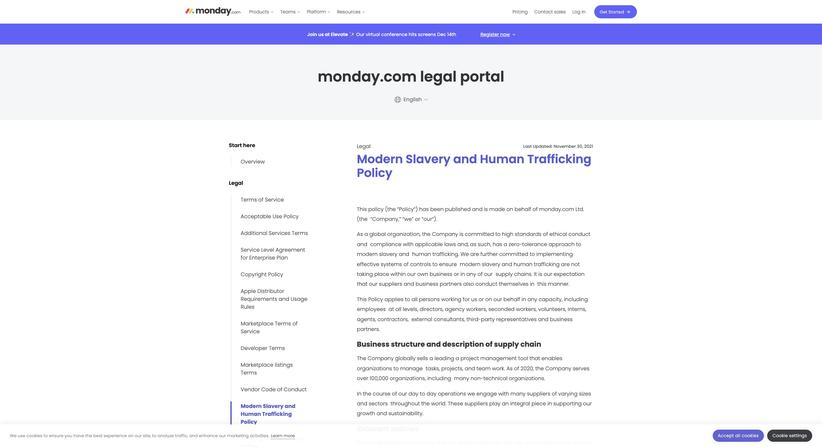 Task type: vqa. For each thing, say whether or not it's contained in the screenshot.
the analyze
yes



Task type: locate. For each thing, give the bounding box(es) containing it.
1 horizontal spatial us
[[471, 296, 477, 304]]

0 vertical spatial us
[[318, 31, 324, 38]]

get started button
[[594, 5, 637, 18]]

for inside this policy applies to all persons working for us or on our behalf in any capacity, including employees  at all levels, directors, agency workers, seconded workers, volunteers, interns, agents, contractors,  external consultants, third-party representatives and business partners.
[[463, 296, 470, 304]]

business down volunteers,
[[550, 316, 573, 323]]

2 horizontal spatial that
[[530, 355, 540, 363]]

company inside as a global organization, the company is committed to high standards of ethical conduct and  compliance with applicable laws and, as such, has a zero-tolerance approach to modern slavery and  human trafficking. we are further committed to implementing effective systems of controls to ensure  modern slavery and human trafficking are not taking place within our own business or in any of our  supply chains. it is our expectation that our suppliers and business partners also conduct themselves in  this manner.
[[432, 231, 458, 238]]

settings
[[789, 433, 807, 439]]

management
[[480, 355, 517, 363]]

1 vertical spatial trafficking
[[262, 411, 292, 418]]

cookies
[[26, 433, 42, 439], [742, 433, 759, 439]]

trafficking down 'last updated:  november 30, 2021'
[[527, 151, 591, 168]]

started
[[609, 9, 624, 15]]

0 horizontal spatial modern
[[241, 403, 262, 410]]

not inside we are dedicated to ensuring that our supply chains do not rely on or benefit from slavery
[[504, 440, 512, 447]]

suppliers
[[379, 281, 402, 288], [527, 390, 550, 398], [465, 400, 488, 408]]

day up throughout
[[409, 390, 419, 398]]

2 vertical spatial we
[[357, 440, 365, 447]]

as left the "global"
[[357, 231, 363, 238]]

1 horizontal spatial human
[[514, 261, 533, 268]]

in down themselves
[[522, 296, 526, 304]]

2 vertical spatial suppliers
[[465, 400, 488, 408]]

committed down zero-
[[499, 251, 528, 258]]

acceptable use policy link
[[230, 212, 302, 222]]

systems
[[381, 261, 402, 268]]

overview link
[[230, 157, 268, 167]]

1 horizontal spatial are
[[470, 251, 479, 258]]

in the course of our day to day operations we engage with many suppliers of varying sizes and sectors  throughout the world. these suppliers play an integral piece in supporting our growth and sustainability.
[[357, 390, 592, 418]]

1 vertical spatial are
[[561, 261, 570, 268]]

0 vertical spatial marketplace
[[241, 320, 273, 328]]

the
[[422, 231, 431, 238], [535, 365, 544, 373], [363, 390, 371, 398], [421, 400, 430, 408], [85, 433, 92, 439]]

get started
[[600, 9, 624, 15]]

of left "2020,"
[[514, 365, 519, 373]]

we down and,
[[461, 251, 469, 258]]

for right working
[[463, 296, 470, 304]]

terms up agreement
[[292, 230, 308, 237]]

teams
[[280, 9, 296, 15]]

dedicated
[[377, 440, 404, 447]]

that inside the company globally sells a leading a project management tool that enables organizations to manage  tasks, projects, and team work. as of 2020, the company serves over 100,000 organizations, including  many non-technical organizations.
[[530, 355, 540, 363]]

company up organizations
[[368, 355, 394, 363]]

or up partners
[[454, 271, 459, 278]]

on up seconded
[[485, 296, 492, 304]]

this
[[537, 281, 547, 288]]

business inside this policy applies to all persons working for us or on our behalf in any capacity, including employees  at all levels, directors, agency workers, seconded workers, volunteers, interns, agents, contractors,  external consultants, third-party representatives and business partners.
[[550, 316, 573, 323]]

traffic,
[[175, 433, 188, 439]]

that right tool
[[530, 355, 540, 363]]

we for we are dedicated to ensuring that our supply chains do not rely on or benefit from slavery
[[357, 440, 365, 447]]

are down 'as'
[[470, 251, 479, 258]]

with down organization,
[[403, 241, 414, 248]]

1 vertical spatial modern
[[460, 261, 481, 268]]

monday.com inside monday.com reporting hotline
[[241, 435, 276, 443]]

all right accept
[[735, 433, 741, 439]]

cookies inside button
[[742, 433, 759, 439]]

conduct
[[569, 231, 590, 238], [475, 281, 497, 288]]

not inside as a global organization, the company is committed to high standards of ethical conduct and  compliance with applicable laws and, as such, has a zero-tolerance approach to modern slavery and  human trafficking. we are further committed to implementing effective systems of controls to ensure  modern slavery and human trafficking are not taking place within our own business or in any of our  supply chains. it is our expectation that our suppliers and business partners also conduct themselves in  this manner.
[[571, 261, 580, 268]]

our down sizes
[[583, 400, 592, 408]]

overview
[[241, 158, 265, 166]]

log in
[[572, 9, 586, 15]]

company up 'laws'
[[432, 231, 458, 238]]

marketplace inside marketplace terms of service
[[241, 320, 273, 328]]

sustainability.
[[389, 410, 424, 418]]

2 vertical spatial monday.com
[[241, 435, 276, 443]]

1 horizontal spatial suppliers
[[465, 400, 488, 408]]

the inside as a global organization, the company is committed to high standards of ethical conduct and  compliance with applicable laws and, as such, has a zero-tolerance approach to modern slavery and  human trafficking. we are further committed to implementing effective systems of controls to ensure  modern slavery and human trafficking are not taking place within our own business or in any of our  supply chains. it is our expectation that our suppliers and business partners also conduct themselves in  this manner.
[[422, 231, 431, 238]]

to down the policies at the bottom of the page
[[405, 440, 410, 447]]

operations
[[438, 390, 466, 398]]

2 horizontal spatial slavery
[[573, 440, 591, 447]]

1 vertical spatial slavery
[[482, 261, 500, 268]]

1 vertical spatial suppliers
[[527, 390, 550, 398]]

in inside as a global organization, the company is committed to high standards of ethical conduct and  compliance with applicable laws and, as such, has a zero-tolerance approach to modern slavery and  human trafficking. we are further committed to implementing effective systems of controls to ensure  modern slavery and human trafficking are not taking place within our own business or in any of our  supply chains. it is our expectation that our suppliers and business partners also conduct themselves in  this manner.
[[461, 271, 465, 278]]

the right in
[[363, 390, 371, 398]]

the left best
[[85, 433, 92, 439]]

service up enterprise
[[241, 246, 260, 254]]

or right the ""we""
[[415, 216, 420, 223]]

0 horizontal spatial committed
[[465, 231, 494, 238]]

requirements
[[241, 296, 277, 303]]

us down also
[[471, 296, 477, 304]]

platform
[[307, 9, 326, 15]]

of up management at the right
[[486, 340, 493, 350]]

learn
[[271, 433, 283, 439]]

1 vertical spatial many
[[511, 390, 526, 398]]

suppliers down within
[[379, 281, 402, 288]]

us
[[318, 31, 324, 38], [471, 296, 477, 304]]

committed up the such, on the bottom right of page
[[465, 231, 494, 238]]

serves
[[573, 365, 590, 373]]

get
[[600, 9, 607, 15]]

0 horizontal spatial at
[[325, 31, 330, 38]]

marketplace down 'rules'
[[241, 320, 273, 328]]

1 vertical spatial marketplace
[[241, 362, 273, 369]]

or inside we are dedicated to ensuring that our supply chains do not rely on or benefit from slavery
[[533, 440, 538, 447]]

slavery down further at the bottom right of the page
[[482, 261, 500, 268]]

services
[[269, 230, 290, 237]]

of right course
[[392, 390, 397, 398]]

company down enables
[[545, 365, 571, 373]]

ethical
[[550, 231, 567, 238]]

we down "relevant"
[[357, 440, 365, 447]]

terms up vendor
[[241, 369, 257, 377]]

company
[[432, 231, 458, 238], [368, 355, 394, 363], [545, 365, 571, 373]]

2 horizontal spatial is
[[538, 271, 542, 278]]

and
[[453, 151, 477, 168], [472, 206, 483, 213], [502, 261, 512, 268], [404, 281, 414, 288], [279, 296, 289, 303], [538, 316, 549, 323], [426, 340, 441, 350], [465, 365, 475, 373], [357, 400, 367, 408], [285, 403, 296, 410], [377, 410, 387, 418], [189, 433, 198, 439]]

0 horizontal spatial legal
[[229, 180, 243, 187]]

1 vertical spatial for
[[463, 296, 470, 304]]

1 horizontal spatial we
[[357, 440, 365, 447]]

2 marketplace from the top
[[241, 362, 273, 369]]

1 horizontal spatial cookies
[[742, 433, 759, 439]]

of left varying
[[552, 390, 557, 398]]

0 horizontal spatial conduct
[[475, 281, 497, 288]]

on for experience
[[128, 433, 134, 439]]

1 horizontal spatial monday.com
[[318, 66, 417, 86]]

portal
[[460, 66, 504, 86]]

any up also
[[466, 271, 476, 278]]

to right controls
[[432, 261, 438, 268]]

0 vertical spatial we
[[461, 251, 469, 258]]

0 vertical spatial any
[[466, 271, 476, 278]]

as right work.
[[507, 365, 513, 373]]

in right piece
[[548, 400, 552, 408]]

any left capacity,
[[528, 296, 537, 304]]

policy inside modern slavery and human trafficking policy link
[[241, 419, 257, 426]]

1 horizontal spatial many
[[511, 390, 526, 398]]

1 day from the left
[[409, 390, 419, 398]]

controls
[[410, 261, 431, 268]]

1 vertical spatial has
[[493, 241, 502, 248]]

cookies right use
[[26, 433, 42, 439]]

and inside apple distributor requirements and usage rules
[[279, 296, 289, 303]]

capacity,
[[539, 296, 563, 304]]

1 horizontal spatial workers,
[[516, 306, 537, 314]]

workers, up representatives
[[516, 306, 537, 314]]

1 vertical spatial conduct
[[475, 281, 497, 288]]

service up use
[[265, 196, 284, 204]]

1 horizontal spatial human
[[480, 151, 525, 168]]

human up activities.
[[241, 411, 261, 418]]

marketplace for marketplace listings terms
[[241, 362, 273, 369]]

1 horizontal spatial modern slavery and human trafficking policy
[[357, 151, 591, 181]]

marketplace listings terms
[[241, 362, 293, 377]]

at inside this policy applies to all persons working for us or on our behalf in any capacity, including employees  at all levels, directors, agency workers, seconded workers, volunteers, interns, agents, contractors,  external consultants, third-party representatives and business partners.
[[389, 306, 394, 314]]

we inside as a global organization, the company is committed to high standards of ethical conduct and  compliance with applicable laws and, as such, has a zero-tolerance approach to modern slavery and  human trafficking. we are further committed to implementing effective systems of controls to ensure  modern slavery and human trafficking are not taking place within our own business or in any of our  supply chains. it is our expectation that our suppliers and business partners also conduct themselves in  this manner.
[[461, 251, 469, 258]]

acceptable use policy
[[241, 213, 299, 220]]

zero-
[[509, 241, 522, 248]]

working
[[441, 296, 461, 304]]

trafficking up the learn
[[262, 411, 292, 418]]

on inside dialog
[[128, 433, 134, 439]]

and inside the this policy (the "policy") has been published and is made on behalf of monday.com ltd. (the  "company," "we" or "our").
[[472, 206, 483, 213]]

projects,
[[441, 365, 463, 373]]

1 horizontal spatial not
[[571, 261, 580, 268]]

1 horizontal spatial trafficking
[[527, 151, 591, 168]]

0 vertical spatial with
[[403, 241, 414, 248]]

2 workers, from the left
[[516, 306, 537, 314]]

0 horizontal spatial has
[[419, 206, 429, 213]]

on inside the this policy (the "policy") has been published and is made on behalf of monday.com ltd. (the  "company," "we" or "our").
[[507, 206, 513, 213]]

human down last at the top right
[[480, 151, 525, 168]]

1 horizontal spatial slavery
[[406, 151, 451, 168]]

team
[[477, 365, 491, 373]]

marketplace inside marketplace listings terms
[[241, 362, 273, 369]]

0 horizontal spatial human
[[412, 251, 431, 258]]

to down organizations,
[[420, 390, 425, 398]]

0 vertical spatial this
[[357, 206, 367, 213]]

terms up "listings"
[[269, 345, 285, 352]]

0 vertical spatial slavery
[[379, 251, 397, 258]]

with up an
[[498, 390, 509, 398]]

0 horizontal spatial that
[[357, 281, 368, 288]]

2 day from the left
[[427, 390, 437, 398]]

2 vertical spatial business
[[550, 316, 573, 323]]

additional
[[241, 230, 267, 237]]

products
[[249, 9, 269, 15]]

is up and,
[[460, 231, 463, 238]]

slavery right from
[[573, 440, 591, 447]]

on right the made
[[507, 206, 513, 213]]

0 vertical spatial conduct
[[569, 231, 590, 238]]

that down taking
[[357, 281, 368, 288]]

at down the applies
[[389, 306, 394, 314]]

0 horizontal spatial cookies
[[26, 433, 42, 439]]

on inside this policy applies to all persons working for us or on our behalf in any capacity, including employees  at all levels, directors, agency workers, seconded workers, volunteers, interns, agents, contractors,  external consultants, third-party representatives and business partners.
[[485, 296, 492, 304]]

0 vertical spatial human
[[480, 151, 525, 168]]

are up expectation
[[561, 261, 570, 268]]

any inside this policy applies to all persons working for us or on our behalf in any capacity, including employees  at all levels, directors, agency workers, seconded workers, volunteers, interns, agents, contractors,  external consultants, third-party representatives and business partners.
[[528, 296, 537, 304]]

in
[[582, 9, 586, 15], [461, 271, 465, 278], [522, 296, 526, 304], [548, 400, 552, 408]]

1 vertical spatial with
[[498, 390, 509, 398]]

here
[[243, 142, 255, 149]]

0 horizontal spatial modern slavery and human trafficking policy
[[241, 403, 296, 426]]

virtual
[[366, 31, 380, 38]]

many up integral
[[511, 390, 526, 398]]

us inside this policy applies to all persons working for us or on our behalf in any capacity, including employees  at all levels, directors, agency workers, seconded workers, volunteers, interns, agents, contractors,  external consultants, third-party representatives and business partners.
[[471, 296, 477, 304]]

2 vertical spatial all
[[735, 433, 741, 439]]

sales
[[554, 9, 566, 15]]

to right site,
[[152, 433, 156, 439]]

1 vertical spatial modern
[[241, 403, 262, 410]]

1 horizontal spatial has
[[493, 241, 502, 248]]

high
[[502, 231, 513, 238]]

0 horizontal spatial all
[[395, 306, 401, 314]]

to up levels,
[[405, 296, 410, 304]]

and,
[[457, 241, 469, 248]]

this inside this policy applies to all persons working for us or on our behalf in any capacity, including employees  at all levels, directors, agency workers, seconded workers, volunteers, interns, agents, contractors,  external consultants, third-party representatives and business partners.
[[357, 296, 367, 304]]

of up standards
[[533, 206, 538, 213]]

2 vertical spatial are
[[367, 440, 375, 447]]

or up "party"
[[479, 296, 484, 304]]

human up controls
[[412, 251, 431, 258]]

to left ensure
[[44, 433, 48, 439]]

join
[[307, 31, 317, 38]]

published
[[445, 206, 471, 213]]

global
[[369, 231, 386, 238]]

0 vertical spatial committed
[[465, 231, 494, 238]]

1 horizontal spatial company
[[432, 231, 458, 238]]

has
[[419, 206, 429, 213], [493, 241, 502, 248]]

dialog
[[0, 425, 822, 448]]

behalf inside this policy applies to all persons working for us or on our behalf in any capacity, including employees  at all levels, directors, agency workers, seconded workers, volunteers, interns, agents, contractors,  external consultants, third-party representatives and business partners.
[[504, 296, 520, 304]]

is inside the this policy (the "policy") has been published and is made on behalf of monday.com ltd. (the  "company," "we" or "our").
[[484, 206, 488, 213]]

an
[[502, 400, 509, 408]]

0 vertical spatial behalf
[[515, 206, 531, 213]]

1 vertical spatial business
[[416, 281, 438, 288]]

1 horizontal spatial with
[[498, 390, 509, 398]]

supply left chains
[[458, 440, 475, 447]]

best
[[93, 433, 103, 439]]

1 marketplace from the top
[[241, 320, 273, 328]]

business up partners
[[430, 271, 452, 278]]

1 vertical spatial we
[[10, 433, 17, 439]]

this inside the this policy (the "policy") has been published and is made on behalf of monday.com ltd. (the  "company," "we" or "our").
[[357, 206, 367, 213]]

apple distributor requirements and usage rules
[[241, 288, 307, 311]]

business down own
[[416, 281, 438, 288]]

of down usage at left
[[293, 320, 298, 328]]

monday.com inside the this policy (the "policy") has been published and is made on behalf of monday.com ltd. (the  "company," "we" or "our").
[[539, 206, 574, 213]]

0 horizontal spatial workers,
[[466, 306, 487, 314]]

the left world.
[[421, 400, 430, 408]]

slavery down the 'compliance'
[[379, 251, 397, 258]]

for left enterprise
[[241, 254, 248, 262]]

1 vertical spatial company
[[368, 355, 394, 363]]

start
[[229, 142, 242, 149]]

that right ensuring
[[436, 440, 447, 447]]

for
[[241, 254, 248, 262], [463, 296, 470, 304]]

day up world.
[[427, 390, 437, 398]]

terms down apple distributor requirements and usage rules
[[275, 320, 291, 328]]

0 horizontal spatial day
[[409, 390, 419, 398]]

supply up management at the right
[[494, 340, 519, 350]]

conduct right also
[[475, 281, 497, 288]]

0 vertical spatial trafficking
[[527, 151, 591, 168]]

supply up themselves
[[496, 271, 513, 278]]

0 vertical spatial has
[[419, 206, 429, 213]]

now
[[500, 31, 510, 38]]

supply inside we are dedicated to ensuring that our supply chains do not rely on or benefit from slavery
[[458, 440, 475, 447]]

dialog containing we use cookies to ensure you have the best experience on our site, to analyze traffic, and enhance our marketing activities.
[[0, 425, 822, 448]]

with inside in the course of our day to day operations we engage with many suppliers of varying sizes and sectors  throughout the world. these suppliers play an integral piece in supporting our growth and sustainability.
[[498, 390, 509, 398]]

modern
[[357, 151, 403, 168], [241, 403, 262, 410]]

supply
[[496, 271, 513, 278], [494, 340, 519, 350], [458, 440, 475, 447]]

as inside as a global organization, the company is committed to high standards of ethical conduct and  compliance with applicable laws and, as such, has a zero-tolerance approach to modern slavery and  human trafficking. we are further committed to implementing effective systems of controls to ensure  modern slavery and human trafficking are not taking place within our own business or in any of our  supply chains. it is our expectation that our suppliers and business partners also conduct themselves in  this manner.
[[357, 231, 363, 238]]

not right do
[[504, 440, 512, 447]]

english
[[404, 96, 422, 103]]

slavery
[[406, 151, 451, 168], [263, 403, 284, 410]]

0 horizontal spatial human
[[241, 411, 261, 418]]

on
[[507, 206, 513, 213], [485, 296, 492, 304], [128, 433, 134, 439], [524, 440, 531, 447]]

1 vertical spatial not
[[504, 440, 512, 447]]

the right "2020,"
[[535, 365, 544, 373]]

to inside this policy applies to all persons working for us or on our behalf in any capacity, including employees  at all levels, directors, agency workers, seconded workers, volunteers, interns, agents, contractors,  external consultants, third-party representatives and business partners.
[[405, 296, 410, 304]]

additional services terms link
[[230, 229, 311, 238]]

also
[[463, 281, 474, 288]]

we inside we are dedicated to ensuring that our supply chains do not rely on or benefit from slavery
[[357, 440, 365, 447]]

2 horizontal spatial monday.com
[[539, 206, 574, 213]]

not up expectation
[[571, 261, 580, 268]]

0 vertical spatial legal
[[357, 143, 371, 150]]

our right ensuring
[[448, 440, 457, 447]]

terms
[[241, 196, 257, 204], [292, 230, 308, 237], [275, 320, 291, 328], [269, 345, 285, 352], [241, 369, 257, 377]]

of inside the this policy (the "policy") has been published and is made on behalf of monday.com ltd. (the  "company," "we" or "our").
[[533, 206, 538, 213]]

0 horizontal spatial suppliers
[[379, 281, 402, 288]]

levels,
[[403, 306, 418, 314]]

1 vertical spatial modern slavery and human trafficking policy
[[241, 403, 296, 426]]

service inside marketplace terms of service
[[241, 328, 260, 336]]

1 vertical spatial legal
[[229, 180, 243, 187]]

to down globally
[[394, 365, 399, 373]]

0 vertical spatial many
[[454, 375, 469, 383]]

list
[[246, 0, 369, 24]]

reporting
[[278, 435, 303, 443]]

the
[[357, 355, 366, 363]]

2 horizontal spatial company
[[545, 365, 571, 373]]

2 horizontal spatial all
[[735, 433, 741, 439]]

marketplace
[[241, 320, 273, 328], [241, 362, 273, 369]]

log
[[572, 9, 580, 15]]

terms of service
[[241, 196, 284, 204]]

2021
[[584, 143, 593, 150]]

do
[[495, 440, 502, 447]]

many
[[454, 375, 469, 383], [511, 390, 526, 398]]

0 horizontal spatial any
[[466, 271, 476, 278]]

in up also
[[461, 271, 465, 278]]

suppliers down we
[[465, 400, 488, 408]]

1 vertical spatial behalf
[[504, 296, 520, 304]]

applicable
[[415, 241, 443, 248]]

0 horizontal spatial for
[[241, 254, 248, 262]]

slavery inside we are dedicated to ensuring that our supply chains do not rely on or benefit from slavery
[[573, 440, 591, 447]]

monday.com for monday.com reporting hotline
[[241, 435, 276, 443]]

1 this from the top
[[357, 206, 367, 213]]

1 horizontal spatial conduct
[[569, 231, 590, 238]]

contact
[[534, 9, 553, 15]]

any inside as a global organization, the company is committed to high standards of ethical conduct and  compliance with applicable laws and, as such, has a zero-tolerance approach to modern slavery and  human trafficking. we are further committed to implementing effective systems of controls to ensure  modern slavery and human trafficking are not taking place within our own business or in any of our  supply chains. it is our expectation that our suppliers and business partners also conduct themselves in  this manner.
[[466, 271, 476, 278]]

1 horizontal spatial all
[[412, 296, 418, 304]]

this left policy
[[357, 206, 367, 213]]

description
[[442, 340, 484, 350]]

the up applicable
[[422, 231, 431, 238]]

conduct up approach
[[569, 231, 590, 238]]

1 horizontal spatial day
[[427, 390, 437, 398]]

0 vertical spatial not
[[571, 261, 580, 268]]

1 vertical spatial human
[[514, 261, 533, 268]]

start here
[[229, 142, 255, 149]]

cookies right accept
[[742, 433, 759, 439]]

service up developer
[[241, 328, 260, 336]]

policy inside acceptable use policy link
[[284, 213, 299, 220]]

accept all cookies button
[[713, 430, 764, 442]]

contact sales link
[[531, 7, 569, 17]]

2 vertical spatial supply
[[458, 440, 475, 447]]

tasks,
[[426, 365, 440, 373]]

all down the applies
[[395, 306, 401, 314]]

with
[[403, 241, 414, 248], [498, 390, 509, 398]]

growth
[[357, 410, 375, 418]]

that inside we are dedicated to ensuring that our supply chains do not rely on or benefit from slavery
[[436, 440, 447, 447]]

policy inside this policy applies to all persons working for us or on our behalf in any capacity, including employees  at all levels, directors, agency workers, seconded workers, volunteers, interns, agents, contractors,  external consultants, third-party representatives and business partners.
[[368, 296, 383, 304]]

2 horizontal spatial we
[[461, 251, 469, 258]]

at left elevate
[[325, 31, 330, 38]]

a left the "global"
[[364, 231, 368, 238]]

course
[[373, 390, 391, 398]]

2 this from the top
[[357, 296, 367, 304]]



Task type: describe. For each thing, give the bounding box(es) containing it.
and inside dialog
[[189, 433, 198, 439]]

policy inside copyright policy "link"
[[268, 271, 283, 279]]

enhance
[[199, 433, 218, 439]]

apple distributor requirements and usage rules link
[[230, 287, 313, 312]]

this for this policy (the "policy") has been published and is made on behalf of monday.com ltd. (the  "company," "we" or "our").
[[357, 206, 367, 213]]

(the
[[385, 206, 396, 213]]

terms inside marketplace listings terms
[[241, 369, 257, 377]]

that inside as a global organization, the company is committed to high standards of ethical conduct and  compliance with applicable laws and, as such, has a zero-tolerance approach to modern slavery and  human trafficking. we are further committed to implementing effective systems of controls to ensure  modern slavery and human trafficking are not taking place within our own business or in any of our  supply chains. it is our expectation that our suppliers and business partners also conduct themselves in  this manner.
[[357, 281, 368, 288]]

contact sales
[[534, 9, 566, 15]]

our down trafficking
[[544, 271, 552, 278]]

terms of service link
[[230, 195, 287, 205]]

chains
[[477, 440, 494, 447]]

our right enhance
[[219, 433, 226, 439]]

these
[[448, 400, 463, 408]]

work.
[[492, 365, 505, 373]]

developer
[[241, 345, 267, 352]]

has inside as a global organization, the company is committed to high standards of ethical conduct and  compliance with applicable laws and, as such, has a zero-tolerance approach to modern slavery and  human trafficking. we are further committed to implementing effective systems of controls to ensure  modern slavery and human trafficking are not taking place within our own business or in any of our  supply chains. it is our expectation that our suppliers and business partners also conduct themselves in  this manner.
[[493, 241, 502, 248]]

relevant
[[357, 424, 389, 434]]

resources link
[[334, 7, 369, 17]]

1 vertical spatial human
[[241, 411, 261, 418]]

legal button
[[229, 180, 256, 187]]

1 vertical spatial all
[[395, 306, 401, 314]]

representatives
[[496, 316, 537, 323]]

products link
[[246, 7, 277, 17]]

0 vertical spatial human
[[412, 251, 431, 258]]

as inside the company globally sells a leading a project management tool that enables organizations to manage  tasks, projects, and team work. as of 2020, the company serves over 100,000 organizations, including  many non-technical organizations.
[[507, 365, 513, 373]]

0 vertical spatial are
[[470, 251, 479, 258]]

and inside this policy applies to all persons working for us or on our behalf in any capacity, including employees  at all levels, directors, agency workers, seconded workers, volunteers, interns, agents, contractors,  external consultants, third-party representatives and business partners.
[[538, 316, 549, 323]]

with inside as a global organization, the company is committed to high standards of ethical conduct and  compliance with applicable laws and, as such, has a zero-tolerance approach to modern slavery and  human trafficking. we are further committed to implementing effective systems of controls to ensure  modern slavery and human trafficking are not taking place within our own business or in any of our  supply chains. it is our expectation that our suppliers and business partners also conduct themselves in  this manner.
[[403, 241, 414, 248]]

"company,"
[[370, 216, 401, 223]]

has inside the this policy (the "policy") has been published and is made on behalf of monday.com ltd. (the  "company," "we" or "our").
[[419, 206, 429, 213]]

you
[[65, 433, 72, 439]]

our down taking
[[369, 281, 378, 288]]

monday.com for monday.com legal portal
[[318, 66, 417, 86]]

supply inside as a global organization, the company is committed to high standards of ethical conduct and  compliance with applicable laws and, as such, has a zero-tolerance approach to modern slavery and  human trafficking. we are further committed to implementing effective systems of controls to ensure  modern slavery and human trafficking are not taking place within our own business or in any of our  supply chains. it is our expectation that our suppliers and business partners also conduct themselves in  this manner.
[[496, 271, 513, 278]]

main element
[[246, 0, 637, 24]]

the inside dialog
[[85, 433, 92, 439]]

learn more link
[[271, 433, 295, 440]]

monday.com legal portal main content
[[0, 45, 822, 448]]

pricing
[[513, 9, 528, 15]]

register now link
[[481, 31, 515, 38]]

monday.com logo image
[[185, 4, 241, 18]]

additional services terms
[[241, 230, 308, 237]]

in inside this policy applies to all persons working for us or on our behalf in any capacity, including employees  at all levels, directors, agency workers, seconded workers, volunteers, interns, agents, contractors,  external consultants, third-party representatives and business partners.
[[522, 296, 526, 304]]

manner.
[[548, 281, 570, 288]]

from
[[559, 440, 571, 447]]

to right approach
[[576, 241, 581, 248]]

all inside button
[[735, 433, 741, 439]]

many inside the company globally sells a leading a project management tool that enables organizations to manage  tasks, projects, and team work. as of 2020, the company serves over 100,000 organizations, including  many non-technical organizations.
[[454, 375, 469, 383]]

last updated:  november 30, 2021
[[523, 143, 593, 150]]

service level agreement for enterprise plan link
[[230, 245, 313, 263]]

0 horizontal spatial company
[[368, 355, 394, 363]]

30,
[[577, 143, 583, 150]]

of right the "code"
[[277, 386, 282, 394]]

to down 'tolerance'
[[530, 251, 535, 258]]

partners.
[[357, 326, 380, 333]]

cookies for use
[[26, 433, 42, 439]]

1 horizontal spatial modern
[[460, 261, 481, 268]]

technical
[[483, 375, 508, 383]]

a up projects, at the bottom right
[[456, 355, 459, 363]]

1 workers, from the left
[[466, 306, 487, 314]]

teams link
[[277, 7, 304, 17]]

this for this policy applies to all persons working for us or on our behalf in any capacity, including employees  at all levels, directors, agency workers, seconded workers, volunteers, interns, agents, contractors,  external consultants, third-party representatives and business partners.
[[357, 296, 367, 304]]

vendor
[[241, 386, 260, 394]]

marketplace terms of service link
[[230, 319, 313, 337]]

piece
[[532, 400, 546, 408]]

platform link
[[304, 7, 334, 17]]

1 vertical spatial committed
[[499, 251, 528, 258]]

our inside this policy applies to all persons working for us or on our behalf in any capacity, including employees  at all levels, directors, agency workers, seconded workers, volunteers, interns, agents, contractors,  external consultants, third-party representatives and business partners.
[[494, 296, 502, 304]]

marketplace for marketplace terms of service
[[241, 320, 273, 328]]

interns,
[[568, 306, 586, 314]]

many inside in the course of our day to day operations we engage with many suppliers of varying sizes and sectors  throughout the world. these suppliers play an integral piece in supporting our growth and sustainability.
[[511, 390, 526, 398]]

enterprise
[[249, 254, 275, 262]]

of left "ethical"
[[543, 231, 548, 238]]

2020,
[[521, 365, 534, 373]]

service inside service level agreement for enterprise plan
[[241, 246, 260, 254]]

seconded
[[488, 306, 515, 314]]

of down further at the bottom right of the page
[[478, 271, 483, 278]]

0 horizontal spatial is
[[460, 231, 463, 238]]

our inside we are dedicated to ensuring that our supply chains do not rely on or benefit from slavery
[[448, 440, 457, 447]]

taking
[[357, 271, 373, 278]]

0 horizontal spatial us
[[318, 31, 324, 38]]

directors,
[[420, 306, 444, 314]]

in right log
[[582, 9, 586, 15]]

agreement
[[276, 246, 305, 254]]

marketing
[[227, 433, 249, 439]]

ensuring
[[412, 440, 434, 447]]

sizes
[[579, 390, 591, 398]]

join us at elevate ✨ our virtual conference hits screens dec 14th
[[307, 31, 456, 38]]

service level agreement for enterprise plan
[[241, 246, 305, 262]]

"we"
[[402, 216, 414, 223]]

our left site,
[[135, 433, 142, 439]]

our up throughout
[[399, 390, 407, 398]]

organizations,
[[390, 375, 426, 383]]

trafficking
[[534, 261, 560, 268]]

we for we use cookies to ensure you have the best experience on our site, to analyze traffic, and enhance our marketing activities. learn more
[[10, 433, 17, 439]]

cookies for all
[[742, 433, 759, 439]]

2 horizontal spatial suppliers
[[527, 390, 550, 398]]

0 horizontal spatial trafficking
[[262, 411, 292, 418]]

of up acceptable
[[258, 196, 263, 204]]

0 vertical spatial service
[[265, 196, 284, 204]]

we
[[468, 390, 475, 398]]

chains.
[[514, 271, 533, 278]]

monday.com legal portal
[[318, 66, 504, 86]]

november
[[554, 143, 576, 150]]

1 horizontal spatial legal
[[357, 143, 371, 150]]

persons
[[419, 296, 440, 304]]

copyright policy
[[241, 271, 283, 279]]

site,
[[143, 433, 151, 439]]

our
[[356, 31, 365, 38]]

terms down the legal button
[[241, 196, 257, 204]]

agency
[[445, 306, 465, 314]]

business
[[357, 340, 389, 350]]

modern slavery and human trafficking policy link
[[230, 402, 313, 428]]

and inside the company globally sells a leading a project management tool that enables organizations to manage  tasks, projects, and team work. as of 2020, the company serves over 100,000 organizations, including  many non-technical organizations.
[[465, 365, 475, 373]]

have
[[74, 433, 84, 439]]

to inside the company globally sells a leading a project management tool that enables organizations to manage  tasks, projects, and team work. as of 2020, the company serves over 100,000 organizations, including  many non-technical organizations.
[[394, 365, 399, 373]]

organization,
[[387, 231, 421, 238]]

more
[[284, 433, 295, 439]]

0 vertical spatial modern slavery and human trafficking policy
[[357, 151, 591, 181]]

in inside in the course of our day to day operations we engage with many suppliers of varying sizes and sectors  throughout the world. these suppliers play an integral piece in supporting our growth and sustainability.
[[548, 400, 552, 408]]

a left zero-
[[504, 241, 507, 248]]

of inside the company globally sells a leading a project management tool that enables organizations to manage  tasks, projects, and team work. as of 2020, the company serves over 100,000 organizations, including  many non-technical organizations.
[[514, 365, 519, 373]]

on inside we are dedicated to ensuring that our supply chains do not rely on or benefit from slavery
[[524, 440, 531, 447]]

third-
[[467, 316, 481, 323]]

throughout
[[391, 400, 420, 408]]

distributor
[[257, 288, 284, 295]]

screens
[[418, 31, 436, 38]]

0 vertical spatial business
[[430, 271, 452, 278]]

are inside we are dedicated to ensuring that our supply chains do not rely on or benefit from slavery
[[367, 440, 375, 447]]

apple
[[241, 288, 256, 295]]

hotline
[[241, 443, 259, 448]]

listings
[[275, 362, 293, 369]]

the inside the company globally sells a leading a project management tool that enables organizations to manage  tasks, projects, and team work. as of 2020, the company serves over 100,000 organizations, including  many non-technical organizations.
[[535, 365, 544, 373]]

of up within
[[404, 261, 409, 268]]

english button
[[390, 94, 432, 106]]

a right "sells"
[[430, 355, 433, 363]]

for inside service level agreement for enterprise plan
[[241, 254, 248, 262]]

engage
[[477, 390, 497, 398]]

list containing products
[[246, 0, 369, 24]]

1 horizontal spatial modern
[[357, 151, 403, 168]]

benefit
[[539, 440, 557, 447]]

our left own
[[407, 271, 416, 278]]

experience
[[104, 433, 127, 439]]

developer terms link
[[230, 344, 288, 354]]

on for or
[[485, 296, 492, 304]]

on for made
[[507, 206, 513, 213]]

or inside this policy applies to all persons working for us or on our behalf in any capacity, including employees  at all levels, directors, agency workers, seconded workers, volunteers, interns, agents, contractors,  external consultants, third-party representatives and business partners.
[[479, 296, 484, 304]]

behalf inside the this policy (the "policy") has been published and is made on behalf of monday.com ltd. (the  "company," "we" or "our").
[[515, 206, 531, 213]]

suppliers inside as a global organization, the company is committed to high standards of ethical conduct and  compliance with applicable laws and, as such, has a zero-tolerance approach to modern slavery and  human trafficking. we are further committed to implementing effective systems of controls to ensure  modern slavery and human trafficking are not taking place within our own business or in any of our  supply chains. it is our expectation that our suppliers and business partners also conduct themselves in  this manner.
[[379, 281, 402, 288]]

or inside as a global organization, the company is committed to high standards of ethical conduct and  compliance with applicable laws and, as such, has a zero-tolerance approach to modern slavery and  human trafficking. we are further committed to implementing effective systems of controls to ensure  modern slavery and human trafficking are not taking place within our own business or in any of our  supply chains. it is our expectation that our suppliers and business partners also conduct themselves in  this manner.
[[454, 271, 459, 278]]

marketplace terms of service
[[241, 320, 298, 336]]

resources
[[337, 9, 361, 15]]

usage
[[291, 296, 307, 303]]

monday.com reporting hotline
[[241, 435, 303, 448]]

to left 'high'
[[495, 231, 501, 238]]

0 horizontal spatial slavery
[[379, 251, 397, 258]]

to inside in the course of our day to day operations we engage with many suppliers of varying sizes and sectors  throughout the world. these suppliers play an integral piece in supporting our growth and sustainability.
[[420, 390, 425, 398]]

1 vertical spatial supply
[[494, 340, 519, 350]]

2 horizontal spatial are
[[561, 261, 570, 268]]

0 vertical spatial slavery
[[406, 151, 451, 168]]

1 vertical spatial slavery
[[263, 403, 284, 410]]

or inside the this policy (the "policy") has been published and is made on behalf of monday.com ltd. (the  "company," "we" or "our").
[[415, 216, 420, 223]]

to inside we are dedicated to ensuring that our supply chains do not rely on or benefit from slavery
[[405, 440, 410, 447]]

expectation
[[554, 271, 585, 278]]

this policy applies to all persons working for us or on our behalf in any capacity, including employees  at all levels, directors, agency workers, seconded workers, volunteers, interns, agents, contractors,  external consultants, third-party representatives and business partners.
[[357, 296, 588, 333]]

terms inside marketplace terms of service
[[275, 320, 291, 328]]

0 horizontal spatial modern
[[357, 251, 378, 258]]

of inside marketplace terms of service
[[293, 320, 298, 328]]

14th
[[447, 31, 456, 38]]

use
[[18, 433, 25, 439]]

acceptable
[[241, 213, 271, 220]]



